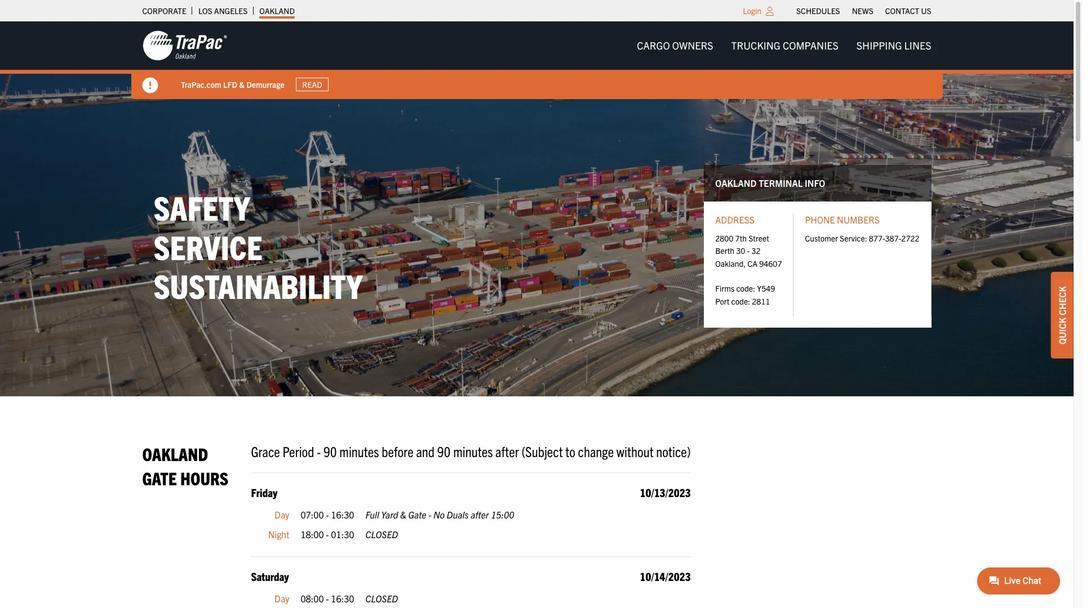 Task type: vqa. For each thing, say whether or not it's contained in the screenshot.
TraPac.com LFD & Demurrage
yes



Task type: describe. For each thing, give the bounding box(es) containing it.
corporate link
[[142, 3, 187, 19]]

0 vertical spatial after
[[496, 442, 519, 460]]

2811
[[752, 296, 770, 307]]

menu bar containing cargo owners
[[628, 34, 941, 57]]

16:30 for saturday
[[331, 594, 354, 605]]

- inside 2800 7th street berth 30 - 32 oakland, ca 94607
[[747, 246, 750, 256]]

ca
[[748, 259, 758, 269]]

closed for 16:30
[[366, 594, 398, 605]]

street
[[749, 233, 769, 243]]

corporate
[[142, 6, 187, 16]]

friday
[[251, 486, 278, 500]]

safety service sustainability
[[154, 187, 363, 306]]

us
[[921, 6, 932, 16]]

y549
[[757, 284, 775, 294]]

period
[[283, 442, 314, 460]]

demurrage
[[246, 79, 284, 89]]

- right 07:00 on the left of the page
[[326, 509, 329, 521]]

cargo owners link
[[628, 34, 722, 57]]

quick check link
[[1051, 272, 1074, 359]]

trucking
[[731, 39, 781, 52]]

news
[[852, 6, 874, 16]]

night
[[268, 530, 289, 541]]

hours
[[180, 467, 229, 489]]

0 horizontal spatial after
[[471, 509, 489, 521]]

18:00 - 01:30
[[301, 530, 354, 541]]

login
[[743, 6, 762, 16]]

menu bar containing schedules
[[791, 3, 937, 19]]

phone numbers
[[805, 214, 880, 226]]

service:
[[840, 233, 867, 243]]

oakland,
[[715, 259, 746, 269]]

08:00
[[301, 594, 324, 605]]

01:30
[[331, 530, 354, 541]]

10/13/2023
[[640, 486, 691, 500]]

(subject
[[522, 442, 563, 460]]

contact us link
[[885, 3, 932, 19]]

day for saturday
[[275, 594, 289, 605]]

light image
[[766, 7, 774, 16]]

oakland for oakland
[[259, 6, 295, 16]]

change
[[578, 442, 614, 460]]

32
[[752, 246, 761, 256]]

schedules
[[797, 6, 840, 16]]

grace
[[251, 442, 280, 460]]

login link
[[743, 6, 762, 16]]

- right 08:00
[[326, 594, 329, 605]]

duals
[[447, 509, 469, 521]]

full yard & gate - no duals after 15:00
[[366, 509, 514, 521]]

2 90 from the left
[[437, 442, 451, 460]]

saturday
[[251, 570, 289, 584]]

shipping lines
[[857, 39, 932, 52]]

angeles
[[214, 6, 248, 16]]

07:00 - 16:30
[[301, 509, 354, 521]]

and
[[416, 442, 435, 460]]

oakland for oakland terminal info
[[715, 177, 757, 189]]

address
[[715, 214, 755, 226]]

cargo
[[637, 39, 670, 52]]

companies
[[783, 39, 839, 52]]

los angeles
[[198, 6, 248, 16]]

quick check
[[1057, 286, 1068, 345]]

los angeles link
[[198, 3, 248, 19]]

16:30 for friday
[[331, 509, 354, 521]]

1 90 from the left
[[323, 442, 337, 460]]

oakland for oakland gate hours
[[142, 443, 208, 465]]

- left no
[[429, 509, 431, 521]]

yard
[[381, 509, 398, 521]]

387-
[[885, 233, 902, 243]]

without
[[617, 442, 654, 460]]

trucking companies link
[[722, 34, 848, 57]]

customer
[[805, 233, 838, 243]]

to
[[566, 442, 575, 460]]

day for friday
[[275, 509, 289, 521]]

cargo owners
[[637, 39, 713, 52]]



Task type: locate. For each thing, give the bounding box(es) containing it.
gate inside "oakland gate hours"
[[142, 467, 177, 489]]

before
[[382, 442, 414, 460]]

notice)
[[656, 442, 691, 460]]

2 closed from the top
[[366, 594, 398, 605]]

banner containing cargo owners
[[0, 21, 1082, 99]]

1 vertical spatial code:
[[731, 296, 750, 307]]

day down saturday
[[275, 594, 289, 605]]

0 horizontal spatial gate
[[142, 467, 177, 489]]

90
[[323, 442, 337, 460], [437, 442, 451, 460]]

oakland terminal info
[[715, 177, 825, 189]]

code: right port
[[731, 296, 750, 307]]

18:00
[[301, 530, 324, 541]]

0 vertical spatial code:
[[736, 284, 755, 294]]

1 vertical spatial &
[[400, 509, 406, 521]]

7th
[[735, 233, 747, 243]]

banner
[[0, 21, 1082, 99]]

- left '01:30'
[[326, 530, 329, 541]]

minutes
[[340, 442, 379, 460], [453, 442, 493, 460]]

2 minutes from the left
[[453, 442, 493, 460]]

solid image
[[142, 78, 158, 94]]

schedules link
[[797, 3, 840, 19]]

full
[[366, 509, 379, 521]]

after left (subject
[[496, 442, 519, 460]]

1 closed from the top
[[366, 530, 398, 541]]

& right lfd
[[239, 79, 244, 89]]

no
[[434, 509, 445, 521]]

1 vertical spatial 16:30
[[331, 594, 354, 605]]

- right period
[[317, 442, 321, 460]]

& for demurrage
[[239, 79, 244, 89]]

0 vertical spatial day
[[275, 509, 289, 521]]

closed down yard
[[366, 530, 398, 541]]

0 horizontal spatial minutes
[[340, 442, 379, 460]]

trapac.com lfd & demurrage
[[181, 79, 284, 89]]

16:30 right 08:00
[[331, 594, 354, 605]]

90 right period
[[323, 442, 337, 460]]

minutes right 'and' at the left bottom of the page
[[453, 442, 493, 460]]

0 vertical spatial gate
[[142, 467, 177, 489]]

-
[[747, 246, 750, 256], [317, 442, 321, 460], [326, 509, 329, 521], [429, 509, 431, 521], [326, 530, 329, 541], [326, 594, 329, 605]]

trucking companies
[[731, 39, 839, 52]]

10/14/2023
[[640, 570, 691, 584]]

oakland link
[[259, 3, 295, 19]]

service
[[154, 226, 263, 267]]

read
[[302, 79, 322, 90]]

oakland
[[259, 6, 295, 16], [715, 177, 757, 189], [142, 443, 208, 465]]

after right duals
[[471, 509, 489, 521]]

terminal
[[759, 177, 803, 189]]

0 horizontal spatial 90
[[323, 442, 337, 460]]

0 vertical spatial 16:30
[[331, 509, 354, 521]]

code:
[[736, 284, 755, 294], [731, 296, 750, 307]]

menu bar down light image
[[628, 34, 941, 57]]

info
[[805, 177, 825, 189]]

1 horizontal spatial &
[[400, 509, 406, 521]]

16:30 up '01:30'
[[331, 509, 354, 521]]

lines
[[904, 39, 932, 52]]

read link
[[296, 78, 328, 91]]

2722
[[902, 233, 920, 243]]

& right yard
[[400, 509, 406, 521]]

shipping
[[857, 39, 902, 52]]

firms code:  y549 port code:  2811
[[715, 284, 775, 307]]

- right 30
[[747, 246, 750, 256]]

shipping lines link
[[848, 34, 941, 57]]

08:00 - 16:30
[[301, 594, 354, 605]]

grace period - 90 minutes before and 90 minutes after (subject to change without notice)
[[251, 442, 691, 460]]

15:00
[[491, 509, 514, 521]]

0 horizontal spatial oakland
[[142, 443, 208, 465]]

menu bar up shipping
[[791, 3, 937, 19]]

2 16:30 from the top
[[331, 594, 354, 605]]

minutes left before at left bottom
[[340, 442, 379, 460]]

877-
[[869, 233, 885, 243]]

trapac.com
[[181, 79, 221, 89]]

customer service: 877-387-2722
[[805, 233, 920, 243]]

closed for 01:30
[[366, 530, 398, 541]]

1 vertical spatial gate
[[408, 509, 426, 521]]

16:30
[[331, 509, 354, 521], [331, 594, 354, 605]]

oakland gate hours
[[142, 443, 229, 489]]

closed
[[366, 530, 398, 541], [366, 594, 398, 605]]

berth
[[715, 246, 735, 256]]

1 vertical spatial menu bar
[[628, 34, 941, 57]]

94607
[[759, 259, 782, 269]]

day up night
[[275, 509, 289, 521]]

0 vertical spatial menu bar
[[791, 3, 937, 19]]

0 vertical spatial closed
[[366, 530, 398, 541]]

menu bar
[[791, 3, 937, 19], [628, 34, 941, 57]]

1 horizontal spatial gate
[[408, 509, 426, 521]]

1 horizontal spatial 90
[[437, 442, 451, 460]]

phone
[[805, 214, 835, 226]]

gate left no
[[408, 509, 426, 521]]

&
[[239, 79, 244, 89], [400, 509, 406, 521]]

0 vertical spatial oakland
[[259, 6, 295, 16]]

90 right 'and' at the left bottom of the page
[[437, 442, 451, 460]]

sustainability
[[154, 265, 363, 306]]

contact
[[885, 6, 920, 16]]

1 horizontal spatial minutes
[[453, 442, 493, 460]]

oakland right angeles
[[259, 6, 295, 16]]

1 vertical spatial day
[[275, 594, 289, 605]]

oakland up address
[[715, 177, 757, 189]]

& for gate
[[400, 509, 406, 521]]

1 vertical spatial closed
[[366, 594, 398, 605]]

30
[[736, 246, 745, 256]]

firms
[[715, 284, 735, 294]]

oakland image
[[142, 30, 227, 61]]

0 horizontal spatial &
[[239, 79, 244, 89]]

oakland up hours
[[142, 443, 208, 465]]

lfd
[[223, 79, 237, 89]]

numbers
[[837, 214, 880, 226]]

gate left hours
[[142, 467, 177, 489]]

owners
[[672, 39, 713, 52]]

1 vertical spatial oakland
[[715, 177, 757, 189]]

code: up "2811"
[[736, 284, 755, 294]]

contact us
[[885, 6, 932, 16]]

port
[[715, 296, 730, 307]]

safety
[[154, 187, 250, 228]]

1 16:30 from the top
[[331, 509, 354, 521]]

day
[[275, 509, 289, 521], [275, 594, 289, 605]]

check
[[1057, 286, 1068, 316]]

los
[[198, 6, 212, 16]]

quick
[[1057, 318, 1068, 345]]

1 minutes from the left
[[340, 442, 379, 460]]

1 day from the top
[[275, 509, 289, 521]]

2800
[[715, 233, 734, 243]]

1 horizontal spatial oakland
[[259, 6, 295, 16]]

2 vertical spatial oakland
[[142, 443, 208, 465]]

2 horizontal spatial oakland
[[715, 177, 757, 189]]

07:00
[[301, 509, 324, 521]]

1 vertical spatial after
[[471, 509, 489, 521]]

1 horizontal spatial after
[[496, 442, 519, 460]]

closed right 08:00 - 16:30
[[366, 594, 398, 605]]

gate
[[142, 467, 177, 489], [408, 509, 426, 521]]

0 vertical spatial &
[[239, 79, 244, 89]]

2 day from the top
[[275, 594, 289, 605]]

2800 7th street berth 30 - 32 oakland, ca 94607
[[715, 233, 782, 269]]

oakland inside "oakland gate hours"
[[142, 443, 208, 465]]

news link
[[852, 3, 874, 19]]



